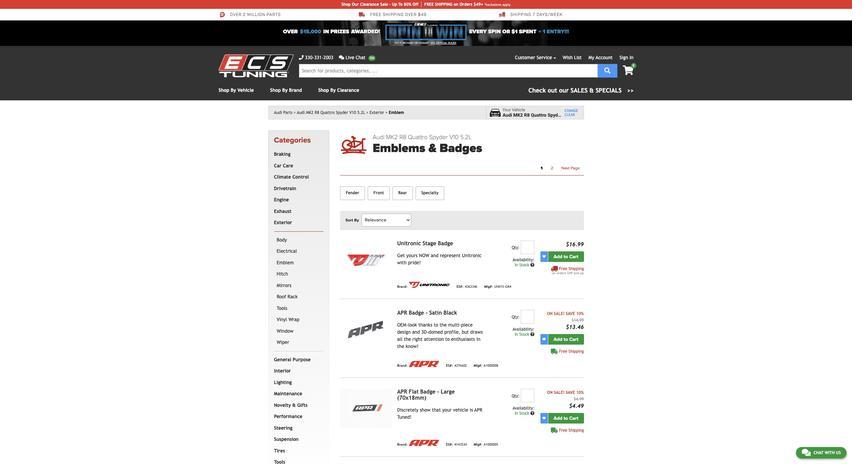 Task type: describe. For each thing, give the bounding box(es) containing it.
v10 for audi mk2 r8 quattro spyder v10 5.2l emblems & badges
[[450, 133, 459, 141]]

$49 inside free shipping on orders $49 and up
[[567, 271, 573, 275]]

apr - corporate logo image for -
[[409, 361, 439, 367]]

mirrors link
[[275, 280, 322, 291]]

and inside get yours now and represent unitronic with pride!
[[431, 253, 439, 258]]

quattro inside "your vehicle audi mk2 r8 quattro spyder v10 5.2l"
[[531, 112, 547, 118]]

qty: for unitronic stage badge
[[512, 245, 520, 250]]

fender
[[346, 191, 359, 195]]

add for $13.46
[[554, 336, 563, 342]]

sales & specials
[[571, 87, 622, 94]]

roof rack
[[277, 294, 298, 300]]

large
[[441, 389, 455, 395]]

general
[[274, 357, 291, 362]]

entry!!!
[[547, 28, 569, 35]]

spin
[[488, 28, 501, 35]]

audi mk2 r8 quattro spyder v10 5.2l link
[[297, 110, 369, 115]]

free shipping for $13.46
[[559, 349, 584, 354]]

brand
[[289, 87, 302, 93]]

up
[[580, 271, 584, 275]]

get yours now and represent unitronic with pride!
[[397, 253, 482, 265]]

engine
[[274, 197, 289, 203]]

performance
[[274, 414, 303, 419]]

shop by vehicle link
[[219, 87, 254, 93]]

and inside free shipping on orders $49 and up
[[574, 271, 579, 275]]

1 availability: from the top
[[513, 258, 535, 262]]

1 in stock from the top
[[515, 263, 531, 267]]

1 cart from the top
[[570, 254, 579, 260]]

free inside free shipping on orders $49 and up
[[559, 266, 568, 271]]

lighting link
[[273, 377, 322, 388]]

audi for audi mk2 r8 quattro spyder v10 5.2l
[[297, 110, 305, 115]]

with inside get yours now and represent unitronic with pride!
[[397, 260, 407, 265]]

question circle image for $4.49
[[531, 411, 535, 415]]

0 vertical spatial vehicle
[[238, 87, 254, 93]]

body link
[[275, 234, 322, 246]]

in for unitronic stage badge
[[515, 263, 518, 267]]

represent
[[440, 253, 461, 258]]

rear
[[398, 191, 407, 195]]

climate control link
[[273, 172, 322, 183]]

piece
[[461, 322, 473, 328]]

front
[[374, 191, 384, 195]]

to up domed
[[434, 322, 438, 328]]

*exclusions
[[485, 3, 502, 6]]

0 horizontal spatial in
[[323, 28, 329, 35]]

unitronic inside get yours now and represent unitronic with pride!
[[462, 253, 482, 258]]

clear
[[565, 113, 575, 117]]

add to cart button for $4.49
[[548, 413, 584, 424]]

v10 inside "your vehicle audi mk2 r8 quattro spyder v10 5.2l"
[[564, 112, 572, 118]]

interior
[[274, 368, 291, 374]]

1 horizontal spatial emblem
[[389, 110, 404, 115]]

shop by brand
[[270, 87, 302, 93]]

10% for $13.46
[[577, 311, 584, 316]]

1 vertical spatial badge
[[409, 310, 424, 316]]

specials
[[596, 87, 622, 94]]

1 horizontal spatial chat
[[814, 451, 824, 455]]

stock for $4.49
[[520, 411, 529, 416]]

unitronic stage badge
[[397, 240, 453, 247]]

braking link
[[273, 149, 322, 160]]

add to cart button for $13.46
[[548, 334, 584, 345]]

0 vertical spatial mfg#:
[[484, 285, 493, 289]]

no
[[395, 42, 399, 45]]

mfg#: for black
[[474, 364, 483, 368]]

1 question circle image from the top
[[531, 263, 535, 267]]

3d-
[[422, 329, 429, 335]]

shipping down $13.46
[[569, 349, 584, 354]]

my account
[[589, 55, 613, 60]]

330-
[[305, 55, 314, 60]]

shop for shop our clearance sale - up to 80% off
[[342, 2, 351, 7]]

to down $13.46
[[564, 336, 568, 342]]

in for apr flat badge - large (70x18mm)
[[515, 411, 518, 416]]

apr for apr badge - satin black
[[397, 310, 407, 316]]

0 horizontal spatial unitronic
[[397, 240, 421, 247]]

brand: for satin
[[397, 364, 408, 368]]

free down on sale!                         save 10% $4.99 $4.49
[[559, 428, 568, 433]]

emblem inside 'link'
[[277, 260, 294, 265]]

2003
[[324, 55, 334, 60]]

to up free shipping on orders $49 and up at the right of page
[[564, 254, 568, 260]]

quattro for audi mk2 r8 quattro spyder v10 5.2l
[[321, 110, 335, 115]]

in for apr badge - satin black
[[515, 332, 518, 337]]

parts
[[283, 110, 293, 115]]

shop by vehicle
[[219, 87, 254, 93]]

ship
[[435, 2, 444, 7]]

category navigation element
[[268, 130, 329, 464]]

$14.99
[[572, 318, 584, 323]]

mfg#: uh015-gr4
[[484, 285, 512, 289]]

every spin or $1 spent = 1 entry!!!
[[469, 28, 569, 35]]

audi for audi parts
[[274, 110, 282, 115]]

shipping down "$4.49"
[[569, 428, 584, 433]]

lighting
[[274, 380, 292, 385]]

v10 for audi mk2 r8 quattro spyder v10 5.2l
[[350, 110, 356, 115]]

roof
[[277, 294, 286, 300]]

shopping cart image
[[623, 66, 634, 75]]

gifts
[[297, 403, 308, 408]]

shop by brand link
[[270, 87, 302, 93]]

r8 inside "your vehicle audi mk2 r8 quattro spyder v10 5.2l"
[[524, 112, 530, 118]]

add to wish list image
[[543, 255, 546, 258]]

live
[[346, 55, 354, 60]]

es#4143534 - a1000005 - apr flat badge - large (70x18mm) - discretely show that your vehicle is apr tuned! - apr - audi volkswagen porsche image
[[340, 389, 392, 428]]

electrical link
[[275, 246, 322, 257]]

add to wish list image for $4.49
[[543, 417, 546, 420]]

sale! for $13.46
[[554, 311, 565, 316]]

shipping left 7
[[511, 12, 532, 17]]

account
[[596, 55, 613, 60]]

shop for shop by clearance
[[318, 87, 329, 93]]

exterior for the leftmost exterior link
[[274, 220, 292, 225]]

1 horizontal spatial with
[[825, 451, 835, 455]]

cart for $13.46
[[570, 336, 579, 342]]

a1000005
[[484, 443, 498, 447]]

sign in
[[620, 55, 634, 60]]

0 vertical spatial the
[[440, 322, 447, 328]]

save for $13.46
[[566, 311, 575, 316]]

availability: for $4.49
[[513, 406, 535, 411]]

to down on sale!                         save 10% $4.99 $4.49
[[564, 415, 568, 421]]

clearance for our
[[360, 2, 379, 7]]

Search text field
[[299, 64, 598, 78]]

apr badge - satin black
[[397, 310, 457, 316]]

apr flat badge - large (70x18mm) link
[[397, 389, 455, 401]]

audi for audi mk2 r8 quattro spyder v10 5.2l emblems & badges
[[373, 133, 385, 141]]

0 link
[[618, 63, 637, 76]]

wrap
[[289, 317, 300, 322]]

our
[[352, 2, 359, 7]]

rack
[[288, 294, 298, 300]]

know!
[[406, 344, 419, 349]]

apr - corporate logo image for badge
[[409, 440, 439, 446]]

availability: for $13.46
[[513, 327, 535, 332]]

1 horizontal spatial exterior link
[[370, 110, 388, 115]]

wiper link
[[275, 337, 322, 348]]

0 horizontal spatial exterior link
[[273, 217, 322, 229]]

unitronic - corporate logo image
[[409, 282, 450, 288]]

$1
[[512, 28, 518, 35]]

your vehicle audi mk2 r8 quattro spyder v10 5.2l
[[503, 107, 582, 118]]

oem-look thanks to the multi-piece design and 3d-domed profile, but draws all the right attention to enthusiasts in the know!
[[397, 322, 483, 349]]

audi inside "your vehicle audi mk2 r8 quattro spyder v10 5.2l"
[[503, 112, 512, 118]]

(70x18mm)
[[397, 395, 427, 401]]

badge for stage
[[438, 240, 453, 247]]

4376602
[[455, 364, 467, 368]]

customer
[[515, 55, 536, 60]]

1 inside 1 link
[[541, 166, 543, 170]]

0 vertical spatial es#:
[[457, 285, 464, 289]]

comments image for chat
[[802, 449, 811, 457]]

days/week
[[537, 12, 563, 17]]

exterior subcategories element
[[274, 231, 324, 351]]

shipping inside free shipping on orders $49 and up
[[569, 266, 584, 271]]

orders
[[557, 271, 566, 275]]

exterior for exterior link to the right
[[370, 110, 384, 115]]

5.2l for audi mk2 r8 quattro spyder v10 5.2l
[[357, 110, 365, 115]]

ping
[[444, 2, 453, 7]]

next page link
[[558, 164, 584, 172]]

purpose
[[293, 357, 311, 362]]

0 vertical spatial $49
[[418, 12, 427, 17]]

change link
[[565, 109, 578, 113]]

4362346
[[465, 285, 478, 289]]

emblems
[[373, 141, 426, 156]]

badge for flat
[[420, 389, 436, 395]]

on sale!                         save 10% $14.99 $13.46
[[547, 311, 584, 330]]

2 inside '2' link
[[551, 166, 553, 170]]

hitch
[[277, 271, 288, 277]]

maintenance
[[274, 391, 302, 397]]

audi mk2 r8 quattro spyder v10 5.2l emblems & badges
[[373, 133, 482, 156]]

add for $4.49
[[554, 415, 563, 421]]

& for gifts
[[293, 403, 296, 408]]

official
[[436, 42, 448, 45]]

2 vertical spatial the
[[397, 344, 404, 349]]

front link
[[368, 186, 390, 200]]

look
[[408, 322, 417, 328]]

1 add to cart button from the top
[[548, 251, 584, 262]]

wiper
[[277, 340, 289, 345]]

1 brand: from the top
[[397, 285, 408, 289]]



Task type: locate. For each thing, give the bounding box(es) containing it.
2 brand: from the top
[[397, 364, 408, 368]]

stage
[[423, 240, 436, 247]]

2 vertical spatial and
[[412, 329, 420, 335]]

None number field
[[521, 241, 535, 254], [521, 310, 535, 324], [521, 389, 535, 403], [521, 241, 535, 254], [521, 310, 535, 324], [521, 389, 535, 403]]

2 in stock from the top
[[515, 332, 531, 337]]

save up $4.99 on the right of page
[[566, 390, 575, 395]]

1 vertical spatial and
[[574, 271, 579, 275]]

2 vertical spatial &
[[293, 403, 296, 408]]

add to wish list image for $13.46
[[543, 338, 546, 341]]

apr left flat
[[397, 389, 407, 395]]

add to cart down "$4.49"
[[554, 415, 579, 421]]

window link
[[275, 326, 322, 337]]

draws
[[471, 329, 483, 335]]

2 question circle image from the top
[[531, 332, 535, 336]]

audi inside "audi mk2 r8 quattro spyder v10 5.2l emblems & badges"
[[373, 133, 385, 141]]

vehicle right the your
[[512, 107, 525, 112]]

v10
[[350, 110, 356, 115], [564, 112, 572, 118], [450, 133, 459, 141]]

specialty
[[422, 191, 439, 195]]

3 stock from the top
[[520, 411, 529, 416]]

spyder inside "your vehicle audi mk2 r8 quattro spyder v10 5.2l"
[[548, 112, 562, 118]]

apr - corporate logo image left es#: 4143534
[[409, 440, 439, 446]]

badge right flat
[[420, 389, 436, 395]]

over for over 2 million parts
[[230, 12, 242, 17]]

vehicle inside "your vehicle audi mk2 r8 quattro spyder v10 5.2l"
[[512, 107, 525, 112]]

0 horizontal spatial -
[[389, 2, 391, 7]]

list
[[574, 55, 582, 60]]

v10 inside "audi mk2 r8 quattro spyder v10 5.2l emblems & badges"
[[450, 133, 459, 141]]

*exclusions apply link
[[485, 2, 511, 7]]

mfg#: left a1000008 at the right of the page
[[474, 364, 483, 368]]

badge up represent
[[438, 240, 453, 247]]

mfg#: left a1000005
[[474, 443, 483, 447]]

unitronic up yours
[[397, 240, 421, 247]]

0 horizontal spatial &
[[293, 403, 296, 408]]

mk2 inside "your vehicle audi mk2 r8 quattro spyder v10 5.2l"
[[514, 112, 523, 118]]

by for brand
[[282, 87, 288, 93]]

braking
[[274, 152, 291, 157]]

2 add from the top
[[554, 336, 563, 342]]

2 free shipping from the top
[[559, 428, 584, 433]]

save for $4.49
[[566, 390, 575, 395]]

0
[[633, 64, 635, 67]]

1 horizontal spatial r8
[[400, 133, 407, 141]]

comments image left chat with us
[[802, 449, 811, 457]]

mk2 for audi mk2 r8 quattro spyder v10 5.2l
[[306, 110, 314, 115]]

1 vertical spatial stock
[[520, 332, 529, 337]]

cart down $16.99 on the bottom of the page
[[570, 254, 579, 260]]

10% up $14.99
[[577, 311, 584, 316]]

the down all
[[397, 344, 404, 349]]

2 right 1 link
[[551, 166, 553, 170]]

10% inside on sale!                         save 10% $4.99 $4.49
[[577, 390, 584, 395]]

vehicle down ecs tuning image
[[238, 87, 254, 93]]

rules
[[448, 42, 456, 45]]

apr right is
[[475, 407, 483, 413]]

1 stock from the top
[[520, 263, 529, 267]]

2 horizontal spatial spyder
[[548, 112, 562, 118]]

gr4
[[506, 285, 512, 289]]

over 2 million parts link
[[219, 12, 281, 18]]

exterior inside category navigation element
[[274, 220, 292, 225]]

climate
[[274, 174, 291, 180]]

0 horizontal spatial over
[[230, 12, 242, 17]]

sale! for $4.49
[[554, 390, 565, 395]]

3 brand: from the top
[[397, 443, 408, 447]]

necessary.
[[415, 42, 430, 45]]

r8 for audi mk2 r8 quattro spyder v10 5.2l
[[315, 110, 319, 115]]

and right now
[[431, 253, 439, 258]]

over for over $15,000 in prizes
[[283, 28, 298, 35]]

quattro down shop by clearance link
[[321, 110, 335, 115]]

1 vertical spatial add
[[554, 336, 563, 342]]

0 horizontal spatial 2
[[243, 12, 246, 17]]

2 link
[[547, 164, 558, 172]]

2
[[243, 12, 246, 17], [551, 166, 553, 170]]

chat right live
[[356, 55, 366, 60]]

0 vertical spatial with
[[397, 260, 407, 265]]

with down get
[[397, 260, 407, 265]]

es#: left 4362346
[[457, 285, 464, 289]]

0 vertical spatial stock
[[520, 263, 529, 267]]

&
[[590, 87, 594, 94], [429, 141, 437, 156], [293, 403, 296, 408]]

cart for $4.49
[[570, 415, 579, 421]]

comments image inside chat with us link
[[802, 449, 811, 457]]

2 apr - corporate logo image from the top
[[409, 440, 439, 446]]

quattro left clear
[[531, 112, 547, 118]]

0 horizontal spatial v10
[[350, 110, 356, 115]]

2 horizontal spatial v10
[[564, 112, 572, 118]]

question circle image for $13.46
[[531, 332, 535, 336]]

hitch link
[[275, 269, 322, 280]]

vehicle
[[453, 407, 469, 413]]

2 cart from the top
[[570, 336, 579, 342]]

& inside 'sales & specials' link
[[590, 87, 594, 94]]

by up audi mk2 r8 quattro spyder v10 5.2l link
[[331, 87, 336, 93]]

audi parts link
[[274, 110, 296, 115]]

2 horizontal spatial 5.2l
[[573, 112, 582, 118]]

3 availability: from the top
[[513, 406, 535, 411]]

1 vertical spatial clearance
[[337, 87, 359, 93]]

spyder up badges
[[429, 133, 448, 141]]

0 horizontal spatial 5.2l
[[357, 110, 365, 115]]

2 vertical spatial qty:
[[512, 394, 520, 398]]

sale! inside on sale!                         save 10% $14.99 $13.46
[[554, 311, 565, 316]]

audi down the your
[[503, 112, 512, 118]]

question circle image
[[531, 263, 535, 267], [531, 332, 535, 336], [531, 411, 535, 415]]

1 vertical spatial vehicle
[[512, 107, 525, 112]]

save inside on sale!                         save 10% $14.99 $13.46
[[566, 311, 575, 316]]

3 in stock from the top
[[515, 411, 531, 416]]

1 vertical spatial in
[[477, 336, 481, 342]]

1 vertical spatial &
[[429, 141, 437, 156]]

performance link
[[273, 411, 322, 423]]

0 horizontal spatial $49
[[418, 12, 427, 17]]

2 horizontal spatial &
[[590, 87, 594, 94]]

2 vertical spatial badge
[[420, 389, 436, 395]]

fender link
[[340, 186, 365, 200]]

3 add to cart from the top
[[554, 415, 579, 421]]

1 horizontal spatial in
[[477, 336, 481, 342]]

over left million
[[230, 12, 242, 17]]

1 vertical spatial 2
[[551, 166, 553, 170]]

comments image inside live chat link
[[339, 55, 344, 60]]

ecs tuning 'spin to win' contest logo image
[[386, 23, 467, 40]]

1 add from the top
[[554, 254, 563, 260]]

on right ping at top right
[[454, 2, 459, 7]]

1 vertical spatial on
[[552, 271, 556, 275]]

0 vertical spatial comments image
[[339, 55, 344, 60]]

on sale!                         save 10% $4.99 $4.49
[[547, 390, 584, 409]]

1 vertical spatial comments image
[[802, 449, 811, 457]]

wish list link
[[563, 55, 582, 60]]

1 free shipping from the top
[[559, 349, 584, 354]]

3 question circle image from the top
[[531, 411, 535, 415]]

10% inside on sale!                         save 10% $14.99 $13.46
[[577, 311, 584, 316]]

qty: for apr badge - satin black
[[512, 315, 520, 319]]

clearance for by
[[337, 87, 359, 93]]

brand: down tuned!
[[397, 443, 408, 447]]

es#: left 4376602
[[446, 364, 453, 368]]

10% up $4.99 on the right of page
[[577, 390, 584, 395]]

on inside on sale!                         save 10% $4.99 $4.49
[[547, 390, 553, 395]]

2 vertical spatial apr
[[475, 407, 483, 413]]

apr badge - satin black link
[[397, 310, 457, 316]]

1 add to cart from the top
[[554, 254, 579, 260]]

1 vertical spatial -
[[426, 310, 428, 316]]

1 vertical spatial apr - corporate logo image
[[409, 440, 439, 446]]

add right add to wish list icon
[[554, 254, 563, 260]]

quattro for audi mk2 r8 quattro spyder v10 5.2l emblems & badges
[[408, 133, 428, 141]]

tires
[[274, 448, 285, 454]]

2 add to cart button from the top
[[548, 334, 584, 345]]

spyder inside "audi mk2 r8 quattro spyder v10 5.2l emblems & badges"
[[429, 133, 448, 141]]

0 vertical spatial 10%
[[577, 311, 584, 316]]

mfg#: left uh015-
[[484, 285, 493, 289]]

0 vertical spatial availability:
[[513, 258, 535, 262]]

- left up
[[389, 2, 391, 7]]

$49 right orders
[[567, 271, 573, 275]]

over left $15,000 at the left top of the page
[[283, 28, 298, 35]]

mirrors
[[277, 283, 292, 288]]

1 vertical spatial es#:
[[446, 364, 453, 368]]

save
[[566, 311, 575, 316], [566, 390, 575, 395]]

2 vertical spatial stock
[[520, 411, 529, 416]]

1 vertical spatial on
[[547, 390, 553, 395]]

1 vertical spatial in stock
[[515, 332, 531, 337]]

2 qty: from the top
[[512, 315, 520, 319]]

3 add to cart button from the top
[[548, 413, 584, 424]]

2 10% from the top
[[577, 390, 584, 395]]

1 horizontal spatial over
[[283, 28, 298, 35]]

0 vertical spatial brand:
[[397, 285, 408, 289]]

free shipping down $13.46
[[559, 349, 584, 354]]

1 qty: from the top
[[512, 245, 520, 250]]

by right the sort
[[354, 218, 359, 222]]

add to cart button down "$4.49"
[[548, 413, 584, 424]]

apr for apr flat badge - large (70x18mm)
[[397, 389, 407, 395]]

es#: left 4143534
[[446, 443, 453, 447]]

& for specials
[[590, 87, 594, 94]]

audi mk2 r8 quattro spyder v10 5.2l
[[297, 110, 365, 115]]

2 horizontal spatial quattro
[[531, 112, 547, 118]]

0 vertical spatial 1
[[543, 28, 546, 35]]

1 left '2' link
[[541, 166, 543, 170]]

apr - corporate logo image
[[409, 361, 439, 367], [409, 440, 439, 446]]

es#4376602 - a1000008 - apr badge - satin black - oem-look thanks to the multi-piece design and 3d-domed profile, but draws all the right attention to enthusiasts in the know! - apr - audi volkswagen porsche image
[[340, 310, 392, 349]]

badge up look
[[409, 310, 424, 316]]

general purpose link
[[273, 354, 322, 366]]

flat
[[409, 389, 419, 395]]

us
[[836, 451, 841, 455]]

3 qty: from the top
[[512, 394, 520, 398]]

- left satin
[[426, 310, 428, 316]]

on inside free shipping on orders $49 and up
[[552, 271, 556, 275]]

in stock for $13.46
[[515, 332, 531, 337]]

right
[[413, 336, 423, 342]]

domed
[[429, 329, 443, 335]]

clear link
[[565, 113, 578, 117]]

- inside apr flat badge - large (70x18mm)
[[437, 389, 439, 395]]

0 vertical spatial add
[[554, 254, 563, 260]]

brand: left unitronic - corporate logo
[[397, 285, 408, 289]]

steering
[[274, 425, 293, 431]]

0 vertical spatial chat
[[356, 55, 366, 60]]

audi left parts
[[274, 110, 282, 115]]

$13.46
[[566, 324, 584, 330]]

comments image for live
[[339, 55, 344, 60]]

0 vertical spatial qty:
[[512, 245, 520, 250]]

2 vertical spatial availability:
[[513, 406, 535, 411]]

0 horizontal spatial and
[[412, 329, 420, 335]]

paginated product list navigation navigation
[[373, 164, 584, 172]]

1 vertical spatial the
[[404, 336, 411, 342]]

1 right =
[[543, 28, 546, 35]]

1 vertical spatial availability:
[[513, 327, 535, 332]]

free shipping for $4.49
[[559, 428, 584, 433]]

brand: down know! at the left of page
[[397, 364, 408, 368]]

apr - corporate logo image down know! at the left of page
[[409, 361, 439, 367]]

5.2l for audi mk2 r8 quattro spyder v10 5.2l emblems & badges
[[460, 133, 472, 141]]

1 horizontal spatial 5.2l
[[460, 133, 472, 141]]

0 horizontal spatial clearance
[[337, 87, 359, 93]]

& right "sales" in the top right of the page
[[590, 87, 594, 94]]

novelty & gifts link
[[273, 400, 322, 411]]

2 add to cart from the top
[[554, 336, 579, 342]]

wish list
[[563, 55, 582, 60]]

add to cart button up free shipping on orders $49 and up at the right of page
[[548, 251, 584, 262]]

badge inside apr flat badge - large (70x18mm)
[[420, 389, 436, 395]]

0 horizontal spatial vehicle
[[238, 87, 254, 93]]

add to cart for $13.46
[[554, 336, 579, 342]]

free shipping over $49 link
[[359, 12, 427, 18]]

chat with us
[[814, 451, 841, 455]]

audi right parts
[[297, 110, 305, 115]]

quattro up emblems
[[408, 133, 428, 141]]

1 vertical spatial 1
[[541, 166, 543, 170]]

& left badges
[[429, 141, 437, 156]]

5.2l inside "audi mk2 r8 quattro spyder v10 5.2l emblems & badges"
[[460, 133, 472, 141]]

1 horizontal spatial vehicle
[[512, 107, 525, 112]]

engine link
[[273, 194, 322, 206]]

2 stock from the top
[[520, 332, 529, 337]]

spent
[[519, 28, 537, 35]]

your
[[503, 107, 511, 112]]

apr up the oem-
[[397, 310, 407, 316]]

audi
[[274, 110, 282, 115], [297, 110, 305, 115], [503, 112, 512, 118], [373, 133, 385, 141]]

3 cart from the top
[[570, 415, 579, 421]]

0 vertical spatial apr
[[397, 310, 407, 316]]

unitronic right represent
[[462, 253, 482, 258]]

apr inside discretely show that your vehicle is apr tuned!
[[475, 407, 483, 413]]

5.2l inside "your vehicle audi mk2 r8 quattro spyder v10 5.2l"
[[573, 112, 582, 118]]

over 2 million parts
[[230, 12, 281, 17]]

2 left million
[[243, 12, 246, 17]]

0 horizontal spatial chat
[[356, 55, 366, 60]]

on inside on sale!                         save 10% $14.99 $13.46
[[547, 311, 553, 316]]

phone image
[[299, 55, 304, 60]]

mk2 for audi mk2 r8 quattro spyder v10 5.2l emblems & badges
[[386, 133, 398, 141]]

and up right
[[412, 329, 420, 335]]

& inside "audi mk2 r8 quattro spyder v10 5.2l emblems & badges"
[[429, 141, 437, 156]]

mk2
[[306, 110, 314, 115], [514, 112, 523, 118], [386, 133, 398, 141]]

comments image left live
[[339, 55, 344, 60]]

by left brand
[[282, 87, 288, 93]]

stock for $13.46
[[520, 332, 529, 337]]

by for clearance
[[331, 87, 336, 93]]

0 vertical spatial on
[[454, 2, 459, 7]]

0 vertical spatial &
[[590, 87, 594, 94]]

2 horizontal spatial -
[[437, 389, 439, 395]]

& inside novelty & gifts link
[[293, 403, 296, 408]]

0 horizontal spatial on
[[454, 2, 459, 7]]

add down on sale!                         save 10% $14.99 $13.46 at bottom right
[[554, 336, 563, 342]]

on for $13.46
[[547, 311, 553, 316]]

sale! inside on sale!                         save 10% $4.99 $4.49
[[554, 390, 565, 395]]

2 on from the top
[[547, 390, 553, 395]]

to down profile, on the right of the page
[[446, 336, 450, 342]]

add down on sale!                         save 10% $4.99 $4.49
[[554, 415, 563, 421]]

1 horizontal spatial 2
[[551, 166, 553, 170]]

add to cart down $13.46
[[554, 336, 579, 342]]

0 vertical spatial cart
[[570, 254, 579, 260]]

0 vertical spatial -
[[389, 2, 391, 7]]

the right all
[[404, 336, 411, 342]]

1 vertical spatial question circle image
[[531, 332, 535, 336]]

thanks
[[419, 322, 433, 328]]

spyder down shop by clearance link
[[336, 110, 348, 115]]

apr inside apr flat badge - large (70x18mm)
[[397, 389, 407, 395]]

free down shop our clearance sale - up to 80% off
[[370, 12, 382, 17]]

0 vertical spatial badge
[[438, 240, 453, 247]]

in left prizes
[[323, 28, 329, 35]]

brand:
[[397, 285, 408, 289], [397, 364, 408, 368], [397, 443, 408, 447]]

$4.49
[[569, 403, 584, 409]]

in stock for $4.49
[[515, 411, 531, 416]]

drivetrain
[[274, 186, 296, 191]]

1 vertical spatial exterior
[[274, 220, 292, 225]]

r8 for audi mk2 r8 quattro spyder v10 5.2l emblems & badges
[[400, 133, 407, 141]]

$49 right over
[[418, 12, 427, 17]]

1 vertical spatial $49
[[567, 271, 573, 275]]

1 10% from the top
[[577, 311, 584, 316]]

2 vertical spatial -
[[437, 389, 439, 395]]

spyder left clear
[[548, 112, 562, 118]]

4143534
[[455, 443, 467, 447]]

cart down "$4.49"
[[570, 415, 579, 421]]

1 vertical spatial add to cart
[[554, 336, 579, 342]]

free shipping over $49
[[370, 12, 427, 17]]

spyder for audi mk2 r8 quattro spyder v10 5.2l emblems & badges
[[429, 133, 448, 141]]

1 add to wish list image from the top
[[543, 338, 546, 341]]

1 vertical spatial mfg#:
[[474, 364, 483, 368]]

free shipping down "$4.49"
[[559, 428, 584, 433]]

exterior link
[[370, 110, 388, 115], [273, 217, 322, 229]]

0 vertical spatial in
[[323, 28, 329, 35]]

live chat link
[[339, 54, 376, 61]]

1 vertical spatial add to wish list image
[[543, 417, 546, 420]]

add to wish list image
[[543, 338, 546, 341], [543, 417, 546, 420]]

1 horizontal spatial -
[[426, 310, 428, 316]]

on
[[547, 311, 553, 316], [547, 390, 553, 395]]

es#: for black
[[446, 364, 453, 368]]

save up $14.99
[[566, 311, 575, 316]]

2 save from the top
[[566, 390, 575, 395]]

but
[[462, 329, 469, 335]]

page
[[571, 166, 580, 170]]

0 vertical spatial question circle image
[[531, 263, 535, 267]]

clearance
[[360, 2, 379, 7], [337, 87, 359, 93]]

0 vertical spatial and
[[431, 253, 439, 258]]

chat left "us"
[[814, 451, 824, 455]]

my account link
[[589, 55, 613, 60]]

1 horizontal spatial &
[[429, 141, 437, 156]]

2 inside over 2 million parts link
[[243, 12, 246, 17]]

your
[[442, 407, 452, 413]]

climate control
[[274, 174, 309, 180]]

tuned!
[[397, 414, 412, 420]]

1 horizontal spatial spyder
[[429, 133, 448, 141]]

2 sale! from the top
[[554, 390, 565, 395]]

1 vertical spatial brand:
[[397, 364, 408, 368]]

save inside on sale!                         save 10% $4.99 $4.49
[[566, 390, 575, 395]]

spyder for audi mk2 r8 quattro spyder v10 5.2l
[[336, 110, 348, 115]]

yours
[[407, 253, 418, 258]]

in down draws
[[477, 336, 481, 342]]

mfg#: a1000008
[[474, 364, 498, 368]]

shop for shop by vehicle
[[219, 87, 229, 93]]

es#4362346 - uh015-gr4 - unitronic stage badge - get yours now and represent unitronic with pride! - unitronic - audi volkswagen image
[[340, 241, 392, 279]]

& left gifts at bottom
[[293, 403, 296, 408]]

and left up
[[574, 271, 579, 275]]

0 vertical spatial on
[[547, 311, 553, 316]]

1 horizontal spatial clearance
[[360, 2, 379, 7]]

brand: for -
[[397, 443, 408, 447]]

1 apr - corporate logo image from the top
[[409, 361, 439, 367]]

2 vertical spatial es#:
[[446, 443, 453, 447]]

mk2 inside "audi mk2 r8 quattro spyder v10 5.2l emblems & badges"
[[386, 133, 398, 141]]

1 vertical spatial exterior link
[[273, 217, 322, 229]]

1 vertical spatial save
[[566, 390, 575, 395]]

0 vertical spatial exterior link
[[370, 110, 388, 115]]

es#: 4376602
[[446, 364, 467, 368]]

control
[[293, 174, 309, 180]]

free left up
[[559, 266, 568, 271]]

steering link
[[273, 423, 322, 434]]

es#: for large
[[446, 443, 453, 447]]

1 vertical spatial with
[[825, 451, 835, 455]]

10% for $4.49
[[577, 390, 584, 395]]

the up domed
[[440, 322, 447, 328]]

2 vertical spatial brand:
[[397, 443, 408, 447]]

cart down $13.46
[[570, 336, 579, 342]]

prizes
[[331, 28, 349, 35]]

1 vertical spatial apr
[[397, 389, 407, 395]]

2 horizontal spatial r8
[[524, 112, 530, 118]]

2 horizontal spatial mk2
[[514, 112, 523, 118]]

audi up emblems
[[373, 133, 385, 141]]

1 horizontal spatial on
[[552, 271, 556, 275]]

1 save from the top
[[566, 311, 575, 316]]

3 add from the top
[[554, 415, 563, 421]]

by down ecs tuning image
[[231, 87, 236, 93]]

rear link
[[393, 186, 413, 200]]

by
[[231, 87, 236, 93], [282, 87, 288, 93], [331, 87, 336, 93], [354, 218, 359, 222]]

change
[[565, 109, 578, 113]]

over
[[230, 12, 242, 17], [283, 28, 298, 35]]

ecs tuning image
[[219, 54, 294, 77]]

on left orders
[[552, 271, 556, 275]]

add to cart button down $13.46
[[548, 334, 584, 345]]

r8 inside "audi mk2 r8 quattro spyder v10 5.2l emblems & badges"
[[400, 133, 407, 141]]

shipping right orders
[[569, 266, 584, 271]]

quattro inside "audi mk2 r8 quattro spyder v10 5.2l emblems & badges"
[[408, 133, 428, 141]]

es#: 4143534
[[446, 443, 467, 447]]

by for vehicle
[[231, 87, 236, 93]]

shop inside shop our clearance sale - up to 80% off link
[[342, 2, 351, 7]]

search image
[[605, 67, 611, 73]]

1 sale! from the top
[[554, 311, 565, 316]]

sort by
[[346, 218, 359, 222]]

add to cart up free shipping on orders $49 and up at the right of page
[[554, 254, 579, 260]]

free down $13.46
[[559, 349, 568, 354]]

electrical
[[277, 249, 297, 254]]

add to cart for $4.49
[[554, 415, 579, 421]]

all
[[397, 336, 403, 342]]

with left "us"
[[825, 451, 835, 455]]

0 horizontal spatial comments image
[[339, 55, 344, 60]]

in inside oem-look thanks to the multi-piece design and 3d-domed profile, but draws all the right attention to enthusiasts in the know!
[[477, 336, 481, 342]]

clearance up audi mk2 r8 quattro spyder v10 5.2l link
[[337, 87, 359, 93]]

shipping 7 days/week
[[511, 12, 563, 17]]

1 vertical spatial add to cart button
[[548, 334, 584, 345]]

mfg#: for large
[[474, 443, 483, 447]]

- left large
[[437, 389, 439, 395]]

330-331-2003 link
[[299, 54, 334, 61]]

qty: for apr flat badge - large (70x18mm)
[[512, 394, 520, 398]]

free shipping on orders $49 and up
[[552, 266, 584, 275]]

on for $4.49
[[547, 390, 553, 395]]

comments image
[[339, 55, 344, 60], [802, 449, 811, 457]]

shop for shop by brand
[[270, 87, 281, 93]]

clearance right our
[[360, 2, 379, 7]]

1 on from the top
[[547, 311, 553, 316]]

2 availability: from the top
[[513, 327, 535, 332]]

2 add to wish list image from the top
[[543, 417, 546, 420]]

and inside oem-look thanks to the multi-piece design and 3d-domed profile, but draws all the right attention to enthusiasts in the know!
[[412, 329, 420, 335]]

1 vertical spatial cart
[[570, 336, 579, 342]]

tools link
[[275, 303, 322, 314]]

see
[[431, 42, 436, 45]]



Task type: vqa. For each thing, say whether or not it's contained in the screenshot.
Brake in the Audi 100 Fwd 5Cyl Abs Brake Parts
no



